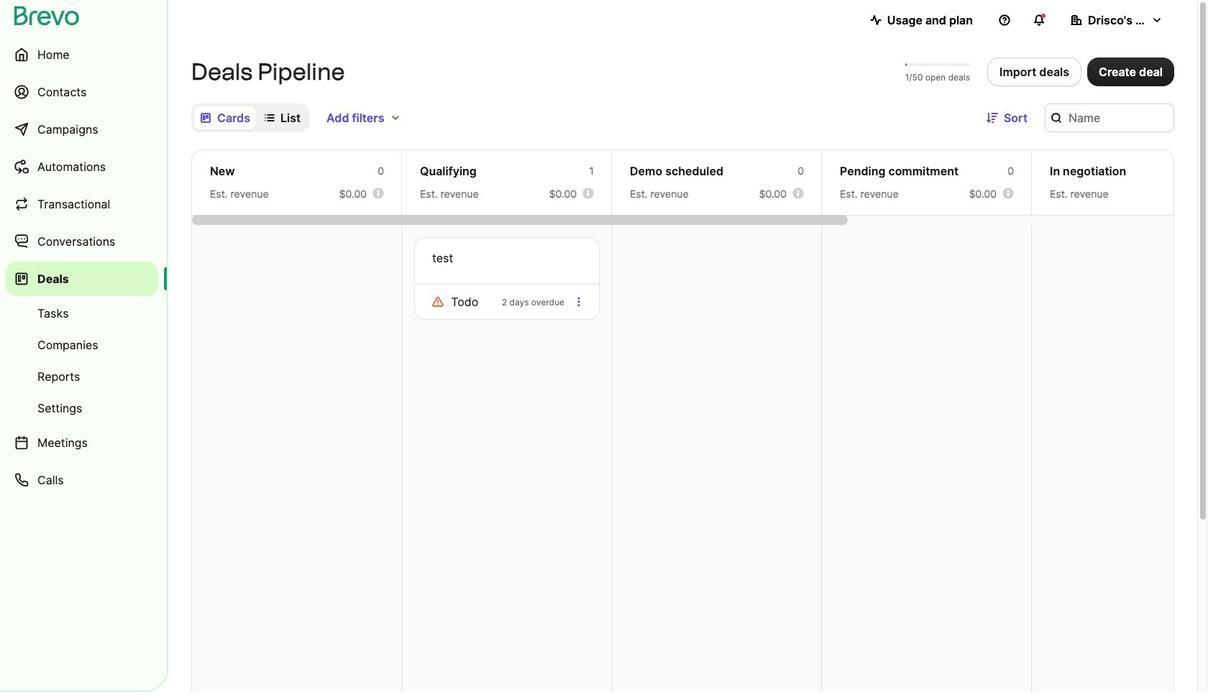 Task type: describe. For each thing, give the bounding box(es) containing it.
Name search field
[[1045, 104, 1174, 132]]



Task type: vqa. For each thing, say whether or not it's contained in the screenshot.
bottom no color image
no



Task type: locate. For each thing, give the bounding box(es) containing it.
progress bar
[[905, 63, 970, 66]]



